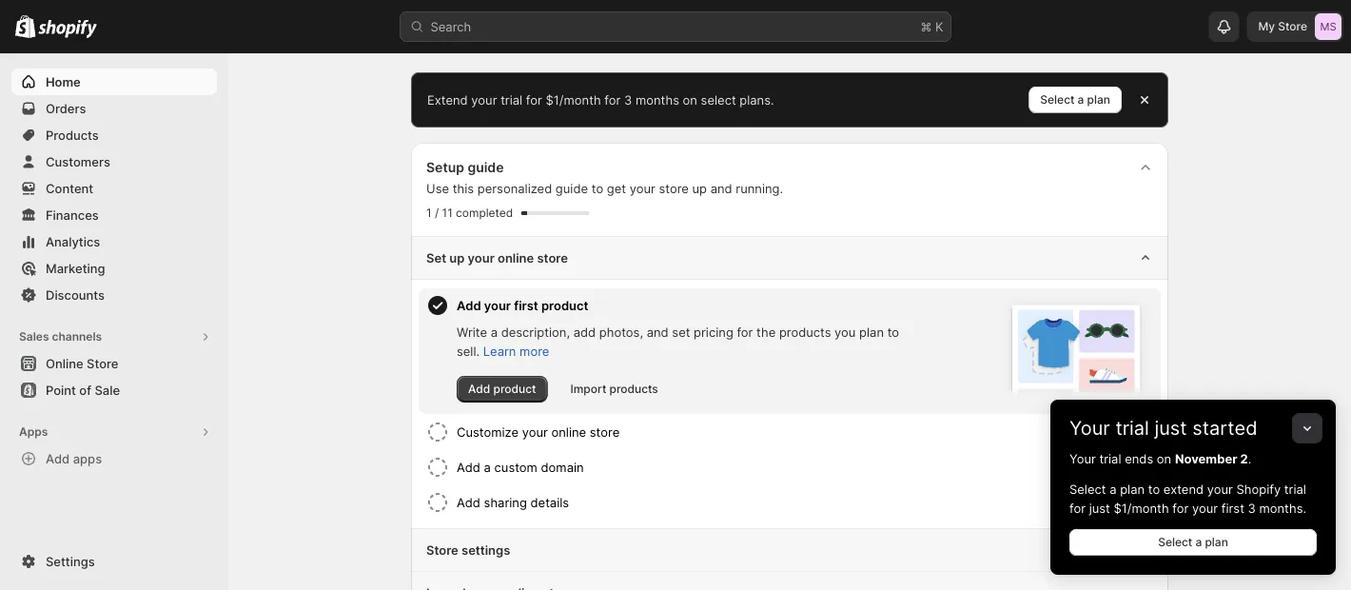 Task type: describe. For each thing, give the bounding box(es) containing it.
add apps
[[46, 451, 102, 466]]

add product
[[468, 382, 536, 396]]

running.
[[736, 181, 783, 196]]

add apps button
[[11, 445, 217, 472]]

0 vertical spatial store
[[659, 181, 689, 196]]

learn
[[483, 344, 516, 358]]

your trial just started element
[[1051, 449, 1336, 575]]

⌘
[[921, 19, 932, 34]]

discounts
[[46, 287, 105, 302]]

my store image
[[1315, 13, 1342, 40]]

use
[[426, 181, 449, 196]]

mark add sharing details as done image
[[426, 491, 449, 514]]

analytics link
[[11, 228, 217, 255]]

add sharing details button
[[457, 485, 1153, 520]]

the
[[757, 325, 776, 339]]

product inside dropdown button
[[541, 298, 589, 313]]

and inside write a description, add photos, and set pricing for the products you plan to sell.
[[647, 325, 669, 339]]

set up your online store button
[[411, 237, 1169, 280]]

write
[[457, 325, 487, 339]]

your for your trial ends on november 2 .
[[1070, 451, 1096, 466]]

personalized
[[477, 181, 552, 196]]

setup
[[426, 159, 464, 176]]

your trial just started button
[[1051, 400, 1336, 440]]

started
[[1193, 416, 1258, 440]]

learn more
[[483, 344, 549, 358]]

up inside dropdown button
[[449, 250, 465, 265]]

analytics
[[46, 234, 100, 249]]

apps button
[[11, 419, 217, 445]]

completed
[[456, 206, 513, 220]]

settings link
[[11, 548, 217, 575]]

add sharing details
[[457, 495, 569, 510]]

photos,
[[599, 325, 643, 339]]

store settings
[[426, 542, 510, 557]]

custom
[[494, 460, 538, 474]]

write a description, add photos, and set pricing for the products you plan to sell.
[[457, 325, 899, 358]]

0 horizontal spatial to
[[592, 181, 603, 196]]

learn more link
[[483, 344, 549, 358]]

my
[[1259, 20, 1275, 33]]

your trial ends on november 2 .
[[1070, 451, 1252, 466]]

0 vertical spatial and
[[711, 181, 732, 196]]

orders link
[[11, 95, 217, 122]]

mark add a custom domain as done image
[[426, 456, 449, 479]]

1
[[426, 206, 432, 220]]

online inside "dropdown button"
[[551, 424, 586, 439]]

content link
[[11, 175, 217, 202]]

you
[[835, 325, 856, 339]]

details
[[531, 495, 569, 510]]

0 vertical spatial on
[[683, 92, 698, 107]]

plan inside write a description, add photos, and set pricing for the products you plan to sell.
[[859, 325, 884, 339]]

plans.
[[740, 92, 774, 107]]

select a plan to extend your shopify trial for just $1/month for your first 3 months.
[[1070, 482, 1307, 515]]

first inside dropdown button
[[514, 298, 538, 313]]

select inside select a plan to extend your shopify trial for just $1/month for your first 3 months.
[[1070, 482, 1106, 496]]

finances link
[[11, 202, 217, 228]]

your for your trial just started
[[1070, 416, 1110, 440]]

point of sale
[[46, 383, 120, 397]]

just inside dropdown button
[[1155, 416, 1187, 440]]

add for add sharing details
[[457, 495, 481, 510]]

a for add
[[491, 325, 498, 339]]

select for 'select a plan' link in the your trial just started element
[[1158, 535, 1193, 549]]

plan inside select a plan to extend your shopify trial for just $1/month for your first 3 months.
[[1120, 482, 1145, 496]]

customize your online store
[[457, 424, 620, 439]]

customize your online store button
[[457, 415, 1153, 449]]

point of sale link
[[11, 377, 217, 404]]

add a custom domain
[[457, 460, 584, 474]]

add for add apps
[[46, 451, 70, 466]]

online store button
[[0, 350, 228, 377]]

your down extend
[[1192, 501, 1218, 515]]

add your first product button
[[457, 288, 910, 323]]

your right "get"
[[630, 181, 655, 196]]

1 / 11 completed
[[426, 206, 513, 220]]

trial left ends
[[1100, 451, 1122, 466]]

search
[[431, 19, 471, 34]]

content
[[46, 181, 93, 196]]

sales channels button
[[11, 324, 217, 350]]

extend your trial for $1/month for 3 months on select plans.
[[427, 92, 774, 107]]

3 inside select a plan to extend your shopify trial for just $1/month for your first 3 months.
[[1248, 501, 1256, 515]]

0 horizontal spatial products
[[610, 382, 658, 396]]

store for my store
[[1278, 20, 1308, 33]]

get
[[607, 181, 626, 196]]

sell.
[[457, 344, 480, 358]]

online
[[46, 356, 83, 371]]

add for add a custom domain
[[457, 460, 481, 474]]

of
[[79, 383, 91, 397]]

marketing
[[46, 261, 105, 276]]

11
[[442, 206, 453, 220]]

select a plan for 'select a plan' link in the your trial just started element
[[1158, 535, 1228, 549]]

online inside dropdown button
[[498, 250, 534, 265]]

your inside add your first product dropdown button
[[484, 298, 511, 313]]

online store
[[46, 356, 118, 371]]

settings
[[46, 554, 95, 569]]

online store link
[[11, 350, 217, 377]]

orders
[[46, 101, 86, 116]]

⌘ k
[[921, 19, 944, 34]]

extend
[[427, 92, 468, 107]]

for inside write a description, add photos, and set pricing for the products you plan to sell.
[[737, 325, 753, 339]]

customers link
[[11, 148, 217, 175]]

0 horizontal spatial 3
[[624, 92, 632, 107]]

customers
[[46, 154, 110, 169]]



Task type: vqa. For each thing, say whether or not it's contained in the screenshot.
International
no



Task type: locate. For each thing, give the bounding box(es) containing it.
1 vertical spatial product
[[493, 382, 536, 396]]

0 vertical spatial $1/month
[[546, 92, 601, 107]]

2 vertical spatial store
[[426, 542, 458, 557]]

add for add product
[[468, 382, 490, 396]]

add a custom domain button
[[457, 450, 1153, 484]]

select a plan inside the your trial just started element
[[1158, 535, 1228, 549]]

1 vertical spatial first
[[1222, 501, 1245, 515]]

k
[[935, 19, 944, 34]]

store settings button
[[411, 529, 1169, 571]]

$1/month left the months
[[546, 92, 601, 107]]

1 horizontal spatial on
[[1157, 451, 1172, 466]]

0 horizontal spatial on
[[683, 92, 698, 107]]

trial inside your trial just started dropdown button
[[1116, 416, 1149, 440]]

ends
[[1125, 451, 1154, 466]]

0 horizontal spatial $1/month
[[546, 92, 601, 107]]

just up your trial ends on november 2 .
[[1155, 416, 1187, 440]]

your inside dropdown button
[[1070, 416, 1110, 440]]

use this personalized guide to get your store up and running.
[[426, 181, 783, 196]]

store inside dropdown button
[[537, 250, 568, 265]]

add right mark add a custom domain as done icon
[[457, 460, 481, 474]]

1 horizontal spatial store
[[590, 424, 620, 439]]

1 vertical spatial select a plan link
[[1070, 529, 1317, 556]]

select a plan for the top 'select a plan' link
[[1040, 93, 1111, 107]]

november
[[1175, 451, 1238, 466]]

first
[[514, 298, 538, 313], [1222, 501, 1245, 515]]

just
[[1155, 416, 1187, 440], [1089, 501, 1110, 515]]

just inside select a plan to extend your shopify trial for just $1/month for your first 3 months.
[[1089, 501, 1110, 515]]

more
[[520, 344, 549, 358]]

your right set
[[468, 250, 495, 265]]

months.
[[1259, 501, 1307, 515]]

on inside the your trial just started element
[[1157, 451, 1172, 466]]

to right you
[[888, 325, 899, 339]]

your up write
[[484, 298, 511, 313]]

3 down 'shopify'
[[1248, 501, 1256, 515]]

marketing link
[[11, 255, 217, 282]]

0 vertical spatial select a plan
[[1040, 93, 1111, 107]]

and
[[711, 181, 732, 196], [647, 325, 669, 339]]

0 horizontal spatial guide
[[468, 159, 504, 176]]

online
[[498, 250, 534, 265], [551, 424, 586, 439]]

store inside online store link
[[87, 356, 118, 371]]

store up add your first product
[[537, 250, 568, 265]]

1 vertical spatial guide
[[556, 181, 588, 196]]

0 vertical spatial online
[[498, 250, 534, 265]]

sale
[[95, 383, 120, 397]]

guide
[[468, 159, 504, 176], [556, 181, 588, 196]]

0 vertical spatial up
[[692, 181, 707, 196]]

0 vertical spatial product
[[541, 298, 589, 313]]

to left "get"
[[592, 181, 603, 196]]

1 horizontal spatial first
[[1222, 501, 1245, 515]]

extend
[[1164, 482, 1204, 496]]

plan
[[1087, 93, 1111, 107], [859, 325, 884, 339], [1120, 482, 1145, 496], [1205, 535, 1228, 549]]

online up add your first product
[[498, 250, 534, 265]]

trial up months. on the bottom right of the page
[[1285, 482, 1307, 496]]

a for domain
[[484, 460, 491, 474]]

trial inside select a plan to extend your shopify trial for just $1/month for your first 3 months.
[[1285, 482, 1307, 496]]

sharing
[[484, 495, 527, 510]]

0 vertical spatial guide
[[468, 159, 504, 176]]

select a plan
[[1040, 93, 1111, 107], [1158, 535, 1228, 549]]

0 horizontal spatial store
[[537, 250, 568, 265]]

1 vertical spatial on
[[1157, 451, 1172, 466]]

and left set
[[647, 325, 669, 339]]

2 vertical spatial select
[[1158, 535, 1193, 549]]

/
[[435, 206, 439, 220]]

1 horizontal spatial $1/month
[[1114, 501, 1169, 515]]

home link
[[11, 69, 217, 95]]

domain
[[541, 460, 584, 474]]

0 horizontal spatial select a plan
[[1040, 93, 1111, 107]]

product up add
[[541, 298, 589, 313]]

store inside the store settings dropdown button
[[426, 542, 458, 557]]

a inside select a plan to extend your shopify trial for just $1/month for your first 3 months.
[[1110, 482, 1117, 496]]

up left running.
[[692, 181, 707, 196]]

2 vertical spatial to
[[1148, 482, 1160, 496]]

0 horizontal spatial product
[[493, 382, 536, 396]]

0 vertical spatial select a plan link
[[1029, 87, 1122, 113]]

1 vertical spatial your
[[1070, 451, 1096, 466]]

1 vertical spatial just
[[1089, 501, 1110, 515]]

1 vertical spatial 3
[[1248, 501, 1256, 515]]

store right "get"
[[659, 181, 689, 196]]

1 vertical spatial up
[[449, 250, 465, 265]]

add left apps
[[46, 451, 70, 466]]

0 vertical spatial just
[[1155, 416, 1187, 440]]

sales
[[19, 330, 49, 344]]

apps
[[19, 425, 48, 439]]

your inside customize your online store "dropdown button"
[[522, 424, 548, 439]]

$1/month down extend
[[1114, 501, 1169, 515]]

1 horizontal spatial guide
[[556, 181, 588, 196]]

store left settings on the left
[[426, 542, 458, 557]]

1 horizontal spatial just
[[1155, 416, 1187, 440]]

0 horizontal spatial first
[[514, 298, 538, 313]]

1 vertical spatial store
[[87, 356, 118, 371]]

your inside set up your online store dropdown button
[[468, 250, 495, 265]]

on right ends
[[1157, 451, 1172, 466]]

2 horizontal spatial to
[[1148, 482, 1160, 496]]

import products link
[[559, 376, 670, 403]]

1 vertical spatial $1/month
[[1114, 501, 1169, 515]]

$1/month
[[546, 92, 601, 107], [1114, 501, 1169, 515]]

months
[[636, 92, 679, 107]]

online up domain on the bottom of page
[[551, 424, 586, 439]]

store up sale
[[87, 356, 118, 371]]

trial up ends
[[1116, 416, 1149, 440]]

0 vertical spatial first
[[514, 298, 538, 313]]

a inside write a description, add photos, and set pricing for the products you plan to sell.
[[491, 325, 498, 339]]

guide left "get"
[[556, 181, 588, 196]]

1 horizontal spatial select a plan
[[1158, 535, 1228, 549]]

your down november
[[1207, 482, 1233, 496]]

store inside "dropdown button"
[[590, 424, 620, 439]]

0 vertical spatial your
[[1070, 416, 1110, 440]]

shopify
[[1237, 482, 1281, 496]]

1 vertical spatial store
[[537, 250, 568, 265]]

add your first product element
[[457, 323, 910, 403]]

2 horizontal spatial store
[[659, 181, 689, 196]]

select for the top 'select a plan' link
[[1040, 93, 1075, 107]]

setup guide
[[426, 159, 504, 176]]

1 vertical spatial select
[[1070, 482, 1106, 496]]

guide up this
[[468, 159, 504, 176]]

0 horizontal spatial just
[[1089, 501, 1110, 515]]

point of sale button
[[0, 377, 228, 404]]

1 horizontal spatial online
[[551, 424, 586, 439]]

add
[[574, 325, 596, 339]]

your left ends
[[1070, 451, 1096, 466]]

sales channels
[[19, 330, 102, 344]]

0 horizontal spatial store
[[87, 356, 118, 371]]

up
[[692, 181, 707, 196], [449, 250, 465, 265]]

discounts link
[[11, 282, 217, 308]]

add product link
[[457, 376, 548, 403]]

2
[[1241, 451, 1248, 466]]

0 horizontal spatial and
[[647, 325, 669, 339]]

set
[[672, 325, 690, 339]]

description,
[[501, 325, 570, 339]]

2 your from the top
[[1070, 451, 1096, 466]]

product down learn more link
[[493, 382, 536, 396]]

products inside write a description, add photos, and set pricing for the products you plan to sell.
[[779, 325, 831, 339]]

1 your from the top
[[1070, 416, 1110, 440]]

add up write
[[457, 298, 481, 313]]

1 vertical spatial and
[[647, 325, 669, 339]]

store for online store
[[87, 356, 118, 371]]

1 vertical spatial products
[[610, 382, 658, 396]]

channels
[[52, 330, 102, 344]]

1 horizontal spatial to
[[888, 325, 899, 339]]

to inside write a description, add photos, and set pricing for the products you plan to sell.
[[888, 325, 899, 339]]

product
[[541, 298, 589, 313], [493, 382, 536, 396]]

on
[[683, 92, 698, 107], [1157, 451, 1172, 466]]

settings
[[462, 542, 510, 557]]

add for add your first product
[[457, 298, 481, 313]]

set up your online store
[[426, 250, 568, 265]]

3 left the months
[[624, 92, 632, 107]]

.
[[1248, 451, 1252, 466]]

to left extend
[[1148, 482, 1160, 496]]

1 horizontal spatial products
[[779, 325, 831, 339]]

2 horizontal spatial store
[[1278, 20, 1308, 33]]

a for to
[[1110, 482, 1117, 496]]

your up your trial ends on november 2 .
[[1070, 416, 1110, 440]]

0 horizontal spatial up
[[449, 250, 465, 265]]

shopify image
[[38, 19, 97, 39]]

0 vertical spatial select
[[1040, 93, 1075, 107]]

1 vertical spatial online
[[551, 424, 586, 439]]

products
[[779, 325, 831, 339], [610, 382, 658, 396]]

1 horizontal spatial store
[[426, 542, 458, 557]]

home
[[46, 74, 81, 89]]

import products
[[570, 382, 658, 396]]

1 horizontal spatial and
[[711, 181, 732, 196]]

0 vertical spatial to
[[592, 181, 603, 196]]

just down your trial ends on november 2 .
[[1089, 501, 1110, 515]]

point
[[46, 383, 76, 397]]

trial right the extend
[[501, 92, 523, 107]]

1 horizontal spatial product
[[541, 298, 589, 313]]

2 vertical spatial store
[[590, 424, 620, 439]]

first down 'shopify'
[[1222, 501, 1245, 515]]

to inside select a plan to extend your shopify trial for just $1/month for your first 3 months.
[[1148, 482, 1160, 496]]

1 horizontal spatial 3
[[1248, 501, 1256, 515]]

pricing
[[694, 325, 734, 339]]

mark customize your online store as done image
[[426, 421, 449, 443]]

add down sell.
[[468, 382, 490, 396]]

$1/month inside select a plan to extend your shopify trial for just $1/month for your first 3 months.
[[1114, 501, 1169, 515]]

your right the extend
[[471, 92, 497, 107]]

select
[[701, 92, 736, 107]]

a inside add a custom domain dropdown button
[[484, 460, 491, 474]]

your
[[471, 92, 497, 107], [630, 181, 655, 196], [468, 250, 495, 265], [484, 298, 511, 313], [522, 424, 548, 439], [1207, 482, 1233, 496], [1192, 501, 1218, 515]]

add inside button
[[46, 451, 70, 466]]

select a plan link inside the your trial just started element
[[1070, 529, 1317, 556]]

0 vertical spatial 3
[[624, 92, 632, 107]]

store
[[659, 181, 689, 196], [537, 250, 568, 265], [590, 424, 620, 439]]

1 vertical spatial to
[[888, 325, 899, 339]]

add right mark add sharing details as done icon
[[457, 495, 481, 510]]

set
[[426, 250, 446, 265]]

select a plan link
[[1029, 87, 1122, 113], [1070, 529, 1317, 556]]

your up add a custom domain
[[522, 424, 548, 439]]

finances
[[46, 207, 99, 222]]

0 vertical spatial store
[[1278, 20, 1308, 33]]

and left running.
[[711, 181, 732, 196]]

store right my
[[1278, 20, 1308, 33]]

first up description,
[[514, 298, 538, 313]]

products right the
[[779, 325, 831, 339]]

products right import
[[610, 382, 658, 396]]

store down import products link
[[590, 424, 620, 439]]

products link
[[11, 122, 217, 148]]

0 horizontal spatial online
[[498, 250, 534, 265]]

on left 'select'
[[683, 92, 698, 107]]

add your first product
[[457, 298, 589, 313]]

1 vertical spatial select a plan
[[1158, 535, 1228, 549]]

1 horizontal spatial up
[[692, 181, 707, 196]]

first inside select a plan to extend your shopify trial for just $1/month for your first 3 months.
[[1222, 501, 1245, 515]]

for
[[526, 92, 542, 107], [605, 92, 621, 107], [737, 325, 753, 339], [1070, 501, 1086, 515], [1173, 501, 1189, 515]]

my store
[[1259, 20, 1308, 33]]

0 vertical spatial products
[[779, 325, 831, 339]]

up right set
[[449, 250, 465, 265]]

shopify image
[[15, 15, 35, 38]]

this
[[453, 181, 474, 196]]

apps
[[73, 451, 102, 466]]



